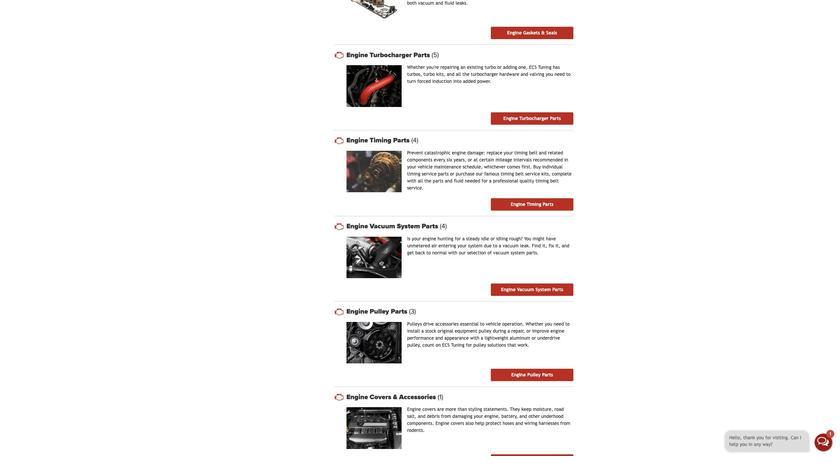 Task type: locate. For each thing, give the bounding box(es) containing it.
a down idling
[[499, 243, 501, 248]]

& inside engine gaskets & seals link
[[542, 30, 545, 35]]

1 horizontal spatial kits,
[[542, 171, 551, 176]]

system up selection
[[468, 243, 483, 248]]

that
[[508, 342, 516, 348]]

1 vertical spatial timing
[[527, 201, 542, 207]]

1 horizontal spatial engine vacuum system parts
[[501, 287, 564, 292]]

system down leak.
[[511, 250, 525, 255]]

your up unmetered
[[412, 236, 421, 241]]

of
[[488, 250, 492, 255]]

0 vertical spatial whether
[[407, 65, 425, 70]]

intervals
[[514, 157, 532, 162]]

pulley up engine pulley parts thumbnail image
[[370, 308, 389, 316]]

fix
[[549, 243, 554, 248]]

engine
[[507, 30, 522, 35], [347, 51, 368, 59], [504, 116, 518, 121], [347, 136, 368, 144], [511, 201, 526, 207], [347, 222, 368, 230], [501, 287, 516, 292], [347, 308, 368, 316], [511, 372, 526, 378], [347, 393, 368, 401], [407, 407, 421, 412], [436, 421, 450, 426]]

into
[[454, 79, 462, 84]]

operation.
[[502, 321, 524, 327]]

turbocharger
[[370, 51, 412, 59], [520, 116, 549, 121]]

0 vertical spatial parts
[[438, 171, 449, 176]]

0 horizontal spatial engine vacuum system parts
[[347, 222, 440, 230]]

0 vertical spatial ecs
[[529, 65, 537, 70]]

ecs
[[529, 65, 537, 70], [442, 342, 450, 348]]

has
[[553, 65, 560, 70]]

1 horizontal spatial with
[[448, 250, 458, 255]]

tuning down appearance
[[451, 342, 465, 348]]

components
[[407, 157, 433, 162]]

engine turbocharger parts link
[[347, 51, 574, 59], [491, 112, 574, 125]]

1 horizontal spatial engine pulley parts
[[511, 372, 553, 378]]

for right hunting
[[455, 236, 461, 241]]

0 horizontal spatial ecs
[[442, 342, 450, 348]]

0 vertical spatial engine
[[452, 150, 466, 155]]

engine pulley parts up engine pulley parts thumbnail image
[[347, 308, 409, 316]]

1 vertical spatial with
[[448, 250, 458, 255]]

1 vertical spatial our
[[459, 250, 466, 255]]

selection
[[467, 250, 486, 255]]

need up "underdrive"
[[554, 321, 564, 327]]

2 vertical spatial engine
[[551, 328, 565, 334]]

might
[[533, 236, 545, 241]]

you
[[546, 72, 553, 77], [545, 321, 552, 327]]

belt down comes
[[516, 171, 524, 176]]

added
[[463, 79, 476, 84]]

first.
[[522, 164, 532, 169]]

for inside prevent catastrophic engine damage: replace your timing belt and related components every six years, or at certain mileage intervals recommended in your vehicle maintenance schedule, whichever comes first. buy individual timing service parts or purchase our famous timing belt service kits, complete with all the parts and fluid needed for a professional quality timing belt service.
[[482, 178, 488, 183]]

0 vertical spatial you
[[546, 72, 553, 77]]

0 horizontal spatial vacuum
[[370, 222, 395, 230]]

for inside pulleys drive accessories essential to vehicle operation. whether you need to install a stock original equipment pulley during a repair, or improve engine performance and appearance with a lightweight aluminum or underdrive pulley, count on ecs tuning for pulley solutions that work.
[[466, 342, 472, 348]]

accessories
[[435, 321, 459, 327]]

need inside whether you're repairing an existing turbo or adding one, ecs tuning has turbos, turbo kits, and all the turbocharger hardware and valving you need to turn forced induction into added power.
[[555, 72, 565, 77]]

1 vertical spatial the
[[425, 178, 432, 183]]

0 vertical spatial pulley
[[479, 328, 492, 334]]

0 vertical spatial all
[[456, 72, 461, 77]]

1 horizontal spatial for
[[466, 342, 472, 348]]

to
[[566, 72, 571, 77], [493, 243, 498, 248], [427, 250, 431, 255], [480, 321, 485, 327], [566, 321, 570, 327]]

1 vertical spatial engine timing parts
[[511, 201, 554, 207]]

entering
[[439, 243, 456, 248]]

unmetered
[[407, 243, 430, 248]]

0 vertical spatial for
[[482, 178, 488, 183]]

0 vertical spatial covers
[[423, 407, 436, 412]]

2 horizontal spatial with
[[470, 335, 480, 341]]

1 vertical spatial need
[[554, 321, 564, 327]]

vacuum down rough?
[[503, 243, 519, 248]]

repair,
[[512, 328, 525, 334]]

kits, down individual
[[542, 171, 551, 176]]

engine pulley parts link down work. on the right bottom
[[491, 369, 574, 381]]

for down appearance
[[466, 342, 472, 348]]

ecs up valving
[[529, 65, 537, 70]]

you down has
[[546, 72, 553, 77]]

engine inside is your engine hunting for a steady idle or idling rough? you might have unmetered air entering your system due to a vacuum leak. find it, fix it, and get back to normal with our selection of vacuum system parts.
[[423, 236, 436, 241]]

fluid
[[454, 178, 464, 183]]

all up the into
[[456, 72, 461, 77]]

for inside is your engine hunting for a steady idle or idling rough? you might have unmetered air entering your system due to a vacuum leak. find it, fix it, and get back to normal with our selection of vacuum system parts.
[[455, 236, 461, 241]]

engine gaskets & seals link
[[491, 27, 574, 39]]

engine covers & accessories link
[[347, 393, 574, 401]]

vacuum
[[503, 243, 519, 248], [493, 250, 509, 255]]

turbocharger for the top engine turbocharger parts link
[[370, 51, 412, 59]]

the inside whether you're repairing an existing turbo or adding one, ecs tuning has turbos, turbo kits, and all the turbocharger hardware and valving you need to turn forced induction into added power.
[[463, 72, 470, 77]]

vehicle down components
[[418, 164, 433, 169]]

turbo up turbocharger
[[485, 65, 496, 70]]

service.
[[407, 185, 424, 190]]

1 horizontal spatial the
[[463, 72, 470, 77]]

turbo
[[485, 65, 496, 70], [424, 72, 435, 77]]

purchase
[[456, 171, 475, 176]]

pulley
[[370, 308, 389, 316], [528, 372, 541, 378]]

0 horizontal spatial vehicle
[[418, 164, 433, 169]]

solutions
[[488, 342, 506, 348]]

system
[[397, 222, 420, 230], [536, 287, 551, 292]]

all up "service." at top
[[418, 178, 423, 183]]

0 horizontal spatial our
[[459, 250, 466, 255]]

or left adding
[[498, 65, 502, 70]]

for down famous on the right of the page
[[482, 178, 488, 183]]

0 vertical spatial engine pulley parts
[[347, 308, 409, 316]]

1 horizontal spatial belt
[[529, 150, 538, 155]]

underdrive
[[538, 335, 560, 341]]

and up components.
[[418, 414, 426, 419]]

engine up air on the right
[[423, 236, 436, 241]]

0 vertical spatial engine vacuum system parts
[[347, 222, 440, 230]]

1 horizontal spatial vehicle
[[486, 321, 501, 327]]

vehicle up during at the bottom of page
[[486, 321, 501, 327]]

parts inside engine vacuum system parts link
[[553, 287, 564, 292]]

with down entering
[[448, 250, 458, 255]]

engine up the years,
[[452, 150, 466, 155]]

in
[[565, 157, 568, 162]]

0 vertical spatial engine turbocharger parts
[[347, 51, 432, 59]]

0 horizontal spatial engine
[[423, 236, 436, 241]]

complete
[[552, 171, 572, 176]]

a inside prevent catastrophic engine damage: replace your timing belt and related components every six years, or at certain mileage intervals recommended in your vehicle maintenance schedule, whichever comes first. buy individual timing service parts or purchase our famous timing belt service kits, complete with all the parts and fluid needed for a professional quality timing belt service.
[[489, 178, 492, 183]]

pulley down work. on the right bottom
[[528, 372, 541, 378]]

0 horizontal spatial turbo
[[424, 72, 435, 77]]

pulley left solutions
[[474, 342, 486, 348]]

engine timing parts for engine timing parts link to the top
[[347, 136, 412, 144]]

the
[[463, 72, 470, 77], [425, 178, 432, 183]]

during
[[493, 328, 506, 334]]

engine for engine vacuum system parts
[[423, 236, 436, 241]]

engine vacuum system parts for the bottom engine vacuum system parts link
[[501, 287, 564, 292]]

all inside prevent catastrophic engine damage: replace your timing belt and related components every six years, or at certain mileage intervals recommended in your vehicle maintenance schedule, whichever comes first. buy individual timing service parts or purchase our famous timing belt service kits, complete with all the parts and fluid needed for a professional quality timing belt service.
[[418, 178, 423, 183]]

or right idle
[[491, 236, 495, 241]]

0 horizontal spatial turbocharger
[[370, 51, 412, 59]]

catastrophic
[[425, 150, 451, 155]]

1 vertical spatial pulley
[[528, 372, 541, 378]]

service
[[422, 171, 437, 176], [525, 171, 540, 176]]

wiring
[[525, 421, 538, 426]]

with down equipment
[[470, 335, 480, 341]]

at
[[474, 157, 478, 162]]

leak.
[[520, 243, 531, 248]]

0 horizontal spatial engine turbocharger parts
[[347, 51, 432, 59]]

& left seals
[[542, 30, 545, 35]]

1 vertical spatial tuning
[[451, 342, 465, 348]]

1 horizontal spatial whether
[[526, 321, 544, 327]]

0 vertical spatial timing
[[370, 136, 392, 144]]

1 vertical spatial vehicle
[[486, 321, 501, 327]]

and right hoses
[[516, 421, 523, 426]]

0 vertical spatial tuning
[[538, 65, 552, 70]]

our left selection
[[459, 250, 466, 255]]

whether inside pulleys drive accessories essential to vehicle operation. whether you need to install a stock original equipment pulley during a repair, or improve engine performance and appearance with a lightweight aluminum or underdrive pulley, count on ecs tuning for pulley solutions that work.
[[526, 321, 544, 327]]

1 vertical spatial vacuum
[[517, 287, 534, 292]]

belt down complete
[[551, 178, 559, 183]]

turbocharger for bottom engine turbocharger parts link
[[520, 116, 549, 121]]

0 vertical spatial kits,
[[436, 72, 446, 77]]

tuning inside pulleys drive accessories essential to vehicle operation. whether you need to install a stock original equipment pulley during a repair, or improve engine performance and appearance with a lightweight aluminum or underdrive pulley, count on ecs tuning for pulley solutions that work.
[[451, 342, 465, 348]]

pulley
[[479, 328, 492, 334], [474, 342, 486, 348]]

0 vertical spatial vacuum
[[503, 243, 519, 248]]

engine for engine covers & accessories link
[[347, 393, 368, 401]]

& right covers
[[393, 393, 398, 401]]

engine timing parts link up the years,
[[347, 136, 574, 144]]

1 vertical spatial engine vacuum system parts
[[501, 287, 564, 292]]

0 horizontal spatial timing
[[370, 136, 392, 144]]

1 vertical spatial engine pulley parts
[[511, 372, 553, 378]]

it, right fix
[[556, 243, 561, 248]]

your up help
[[474, 414, 483, 419]]

0 horizontal spatial the
[[425, 178, 432, 183]]

1 horizontal spatial turbocharger
[[520, 116, 549, 121]]

covers up 'debris' on the bottom right of the page
[[423, 407, 436, 412]]

belt up intervals
[[529, 150, 538, 155]]

engine for engine gaskets & seals link
[[507, 30, 522, 35]]

from down underhood
[[561, 421, 571, 426]]

with inside prevent catastrophic engine damage: replace your timing belt and related components every six years, or at certain mileage intervals recommended in your vehicle maintenance schedule, whichever comes first. buy individual timing service parts or purchase our famous timing belt service kits, complete with all the parts and fluid needed for a professional quality timing belt service.
[[407, 178, 417, 183]]

1 vertical spatial system
[[536, 287, 551, 292]]

1 horizontal spatial all
[[456, 72, 461, 77]]

1 horizontal spatial &
[[542, 30, 545, 35]]

1 horizontal spatial tuning
[[538, 65, 552, 70]]

the down components
[[425, 178, 432, 183]]

1 vertical spatial kits,
[[542, 171, 551, 176]]

1 vertical spatial from
[[561, 421, 571, 426]]

& for seals
[[542, 30, 545, 35]]

with inside is your engine hunting for a steady idle or idling rough? you might have unmetered air entering your system due to a vacuum leak. find it, fix it, and get back to normal with our selection of vacuum system parts.
[[448, 250, 458, 255]]

1 vertical spatial parts
[[433, 178, 444, 183]]

service down components
[[422, 171, 437, 176]]

engine inside pulleys drive accessories essential to vehicle operation. whether you need to install a stock original equipment pulley during a repair, or improve engine performance and appearance with a lightweight aluminum or underdrive pulley, count on ecs tuning for pulley solutions that work.
[[551, 328, 565, 334]]

ecs inside pulleys drive accessories essential to vehicle operation. whether you need to install a stock original equipment pulley during a repair, or improve engine performance and appearance with a lightweight aluminum or underdrive pulley, count on ecs tuning for pulley solutions that work.
[[442, 342, 450, 348]]

than
[[458, 407, 467, 412]]

pulley up lightweight
[[479, 328, 492, 334]]

engine pulley parts down work. on the right bottom
[[511, 372, 553, 378]]

recommended
[[533, 157, 563, 162]]

1 vertical spatial engine pulley parts link
[[491, 369, 574, 381]]

with up "service." at top
[[407, 178, 417, 183]]

and up on
[[436, 335, 443, 341]]

0 vertical spatial our
[[476, 171, 483, 176]]

1 vertical spatial ecs
[[442, 342, 450, 348]]

aluminum
[[510, 335, 531, 341]]

drive
[[423, 321, 434, 327]]

0 vertical spatial pulley
[[370, 308, 389, 316]]

turbo down the you're
[[424, 72, 435, 77]]

0 vertical spatial vehicle
[[418, 164, 433, 169]]

timing down quality on the right of page
[[527, 201, 542, 207]]

ecs right on
[[442, 342, 450, 348]]

engine timing parts down quality on the right of page
[[511, 201, 554, 207]]

all
[[456, 72, 461, 77], [418, 178, 423, 183]]

1 horizontal spatial ecs
[[529, 65, 537, 70]]

engine vacuum system parts thumbnail image image
[[347, 237, 402, 278]]

2 vertical spatial belt
[[551, 178, 559, 183]]

engine gaskets & seals thumbnail image image
[[347, 0, 402, 21]]

individual
[[543, 164, 563, 169]]

&
[[542, 30, 545, 35], [393, 393, 398, 401]]

engine timing parts up the engine timing parts thumbnail image
[[347, 136, 412, 144]]

engine covers are more than styling statements. they keep moisture, road salt, and debris from damaging your engine, battery, and other underhood components. engine covers also help protect hoses and wiring harnesses from rodents.
[[407, 407, 571, 433]]

you up improve
[[545, 321, 552, 327]]

one,
[[519, 65, 528, 70]]

engine pulley parts link up essential
[[347, 308, 574, 316]]

1 vertical spatial all
[[418, 178, 423, 183]]

0 vertical spatial system
[[397, 222, 420, 230]]

count
[[423, 342, 434, 348]]

service down the buy
[[525, 171, 540, 176]]

1 vertical spatial pulley
[[474, 342, 486, 348]]

whether up turbos,
[[407, 65, 425, 70]]

for
[[482, 178, 488, 183], [455, 236, 461, 241], [466, 342, 472, 348]]

timing
[[370, 136, 392, 144], [527, 201, 542, 207]]

0 vertical spatial the
[[463, 72, 470, 77]]

timing for engine timing parts link to the top
[[370, 136, 392, 144]]

1 vertical spatial for
[[455, 236, 461, 241]]

whether up improve
[[526, 321, 544, 327]]

1 horizontal spatial service
[[525, 171, 540, 176]]

kits, inside whether you're repairing an existing turbo or adding one, ecs tuning has turbos, turbo kits, and all the turbocharger hardware and valving you need to turn forced induction into added power.
[[436, 72, 446, 77]]

engine vacuum system parts
[[347, 222, 440, 230], [501, 287, 564, 292]]

1 horizontal spatial our
[[476, 171, 483, 176]]

0 vertical spatial engine vacuum system parts link
[[347, 222, 574, 230]]

0 horizontal spatial it,
[[543, 243, 548, 248]]

0 vertical spatial engine timing parts
[[347, 136, 412, 144]]

need down has
[[555, 72, 565, 77]]

0 horizontal spatial system
[[397, 222, 420, 230]]

1 vertical spatial whether
[[526, 321, 544, 327]]

2 vertical spatial with
[[470, 335, 480, 341]]

kits, up induction
[[436, 72, 446, 77]]

underhood
[[541, 414, 564, 419]]

0 horizontal spatial kits,
[[436, 72, 446, 77]]

need
[[555, 72, 565, 77], [554, 321, 564, 327]]

2 horizontal spatial for
[[482, 178, 488, 183]]

timing up the engine timing parts thumbnail image
[[370, 136, 392, 144]]

engine pulley parts
[[347, 308, 409, 316], [511, 372, 553, 378]]

2 vertical spatial for
[[466, 342, 472, 348]]

1 horizontal spatial from
[[561, 421, 571, 426]]

turbos,
[[407, 72, 422, 77]]

covers down damaging
[[451, 421, 464, 426]]

engine up "underdrive"
[[551, 328, 565, 334]]

belt
[[529, 150, 538, 155], [516, 171, 524, 176], [551, 178, 559, 183]]

0 vertical spatial from
[[441, 414, 451, 419]]

1 vertical spatial belt
[[516, 171, 524, 176]]

rodents.
[[407, 428, 425, 433]]

0 horizontal spatial with
[[407, 178, 417, 183]]

it, left fix
[[543, 243, 548, 248]]

and right fix
[[562, 243, 570, 248]]

hunting
[[438, 236, 454, 241]]

timing down the buy
[[536, 178, 549, 183]]

1 vertical spatial engine
[[423, 236, 436, 241]]

tuning up valving
[[538, 65, 552, 70]]

a
[[489, 178, 492, 183], [463, 236, 465, 241], [499, 243, 501, 248], [422, 328, 424, 334], [508, 328, 510, 334], [481, 335, 484, 341]]

to inside whether you're repairing an existing turbo or adding one, ecs tuning has turbos, turbo kits, and all the turbocharger hardware and valving you need to turn forced induction into added power.
[[566, 72, 571, 77]]

system
[[468, 243, 483, 248], [511, 250, 525, 255]]

engine inside prevent catastrophic engine damage: replace your timing belt and related components every six years, or at certain mileage intervals recommended in your vehicle maintenance schedule, whichever comes first. buy individual timing service parts or purchase our famous timing belt service kits, complete with all the parts and fluid needed for a professional quality timing belt service.
[[452, 150, 466, 155]]

a down famous on the right of the page
[[489, 178, 492, 183]]

and down repairing
[[447, 72, 455, 77]]

also
[[466, 421, 474, 426]]

0 horizontal spatial service
[[422, 171, 437, 176]]

engine turbocharger parts
[[347, 51, 432, 59], [504, 116, 561, 121]]

replace
[[487, 150, 503, 155]]

from down more
[[441, 414, 451, 419]]

normal
[[432, 250, 447, 255]]

our down 'schedule,' at the right of the page
[[476, 171, 483, 176]]

timing
[[515, 150, 528, 155], [407, 171, 421, 176], [501, 171, 514, 176], [536, 178, 549, 183]]

1 horizontal spatial covers
[[451, 421, 464, 426]]

1 horizontal spatial turbo
[[485, 65, 496, 70]]

an
[[461, 65, 466, 70]]

with
[[407, 178, 417, 183], [448, 250, 458, 255], [470, 335, 480, 341]]

covers
[[370, 393, 391, 401]]

are
[[437, 407, 444, 412]]

vehicle
[[418, 164, 433, 169], [486, 321, 501, 327]]

the down an
[[463, 72, 470, 77]]

0 vertical spatial engine timing parts link
[[347, 136, 574, 144]]

1 vertical spatial &
[[393, 393, 398, 401]]

engine timing parts link down quality on the right of page
[[491, 198, 574, 210]]

a down the operation.
[[508, 328, 510, 334]]

statements.
[[484, 407, 509, 412]]

vacuum right of
[[493, 250, 509, 255]]

other
[[529, 414, 540, 419]]



Task type: describe. For each thing, give the bounding box(es) containing it.
pulleys
[[407, 321, 422, 327]]

damage:
[[467, 150, 486, 155]]

0 horizontal spatial pulley
[[370, 308, 389, 316]]

years,
[[454, 157, 467, 162]]

1 vertical spatial engine turbocharger parts link
[[491, 112, 574, 125]]

rough?
[[509, 236, 523, 241]]

and down keep
[[520, 414, 527, 419]]

whether you're repairing an existing turbo or adding one, ecs tuning has turbos, turbo kits, and all the turbocharger hardware and valving you need to turn forced induction into added power.
[[407, 65, 571, 84]]

0 vertical spatial turbo
[[485, 65, 496, 70]]

battery,
[[502, 414, 518, 419]]

and left fluid
[[445, 178, 453, 183]]

1 horizontal spatial pulley
[[528, 372, 541, 378]]

mileage
[[496, 157, 512, 162]]

our inside prevent catastrophic engine damage: replace your timing belt and related components every six years, or at certain mileage intervals recommended in your vehicle maintenance schedule, whichever comes first. buy individual timing service parts or purchase our famous timing belt service kits, complete with all the parts and fluid needed for a professional quality timing belt service.
[[476, 171, 483, 176]]

or right repair,
[[527, 328, 531, 334]]

1 vertical spatial turbo
[[424, 72, 435, 77]]

timing for bottommost engine timing parts link
[[527, 201, 542, 207]]

0 horizontal spatial covers
[[423, 407, 436, 412]]

and down the one,
[[521, 72, 529, 77]]

with inside pulleys drive accessories essential to vehicle operation. whether you need to install a stock original equipment pulley during a repair, or improve engine performance and appearance with a lightweight aluminum or underdrive pulley, count on ecs tuning for pulley solutions that work.
[[470, 335, 480, 341]]

debris
[[427, 414, 440, 419]]

pulleys drive accessories essential to vehicle operation. whether you need to install a stock original equipment pulley during a repair, or improve engine performance and appearance with a lightweight aluminum or underdrive pulley, count on ecs tuning for pulley solutions that work.
[[407, 321, 570, 348]]

engine timing parts for bottommost engine timing parts link
[[511, 201, 554, 207]]

seals
[[546, 30, 557, 35]]

vacuum for the bottom engine vacuum system parts link
[[517, 287, 534, 292]]

salt,
[[407, 414, 417, 419]]

induction
[[432, 79, 452, 84]]

equipment
[[455, 328, 478, 334]]

they
[[510, 407, 520, 412]]

air
[[432, 243, 437, 248]]

timing up intervals
[[515, 150, 528, 155]]

quality
[[520, 178, 534, 183]]

engine timing parts thumbnail image image
[[347, 151, 402, 192]]

turn
[[407, 79, 416, 84]]

engine for the top the engine pulley parts link
[[347, 308, 368, 316]]

or down improve
[[532, 335, 536, 341]]

parts inside engine timing parts link
[[543, 201, 554, 207]]

parts.
[[527, 250, 539, 255]]

engine,
[[485, 414, 500, 419]]

find
[[532, 243, 541, 248]]

engine for bottom engine turbocharger parts link
[[504, 116, 518, 121]]

tuning inside whether you're repairing an existing turbo or adding one, ecs tuning has turbos, turbo kits, and all the turbocharger hardware and valving you need to turn forced induction into added power.
[[538, 65, 552, 70]]

idle
[[481, 236, 489, 241]]

0 horizontal spatial system
[[468, 243, 483, 248]]

hardware
[[500, 72, 519, 77]]

the inside prevent catastrophic engine damage: replace your timing belt and related components every six years, or at certain mileage intervals recommended in your vehicle maintenance schedule, whichever comes first. buy individual timing service parts or purchase our famous timing belt service kits, complete with all the parts and fluid needed for a professional quality timing belt service.
[[425, 178, 432, 183]]

engine for engine timing parts link to the top
[[347, 136, 368, 144]]

1 vertical spatial engine vacuum system parts link
[[491, 284, 574, 296]]

our inside is your engine hunting for a steady idle or idling rough? you might have unmetered air entering your system due to a vacuum leak. find it, fix it, and get back to normal with our selection of vacuum system parts.
[[459, 250, 466, 255]]

comes
[[507, 164, 520, 169]]

2 service from the left
[[525, 171, 540, 176]]

improve
[[532, 328, 549, 334]]

performance
[[407, 335, 434, 341]]

1 it, from the left
[[543, 243, 548, 248]]

2 horizontal spatial belt
[[551, 178, 559, 183]]

a up performance
[[422, 328, 424, 334]]

is
[[407, 236, 411, 241]]

timing up "service." at top
[[407, 171, 421, 176]]

moisture,
[[533, 407, 553, 412]]

timing up professional
[[501, 171, 514, 176]]

0 horizontal spatial belt
[[516, 171, 524, 176]]

and inside pulleys drive accessories essential to vehicle operation. whether you need to install a stock original equipment pulley during a repair, or improve engine performance and appearance with a lightweight aluminum or underdrive pulley, count on ecs tuning for pulley solutions that work.
[[436, 335, 443, 341]]

or inside is your engine hunting for a steady idle or idling rough? you might have unmetered air entering your system due to a vacuum leak. find it, fix it, and get back to normal with our selection of vacuum system parts.
[[491, 236, 495, 241]]

your down components
[[407, 164, 417, 169]]

buy
[[534, 164, 541, 169]]

more
[[446, 407, 456, 412]]

1 vertical spatial engine timing parts link
[[491, 198, 574, 210]]

hoses
[[503, 421, 514, 426]]

keep
[[522, 407, 532, 412]]

lightweight
[[485, 335, 509, 341]]

whichever
[[484, 164, 506, 169]]

repairing
[[441, 65, 459, 70]]

vehicle inside pulleys drive accessories essential to vehicle operation. whether you need to install a stock original equipment pulley during a repair, or improve engine performance and appearance with a lightweight aluminum or underdrive pulley, count on ecs tuning for pulley solutions that work.
[[486, 321, 501, 327]]

0 vertical spatial engine turbocharger parts link
[[347, 51, 574, 59]]

need inside pulleys drive accessories essential to vehicle operation. whether you need to install a stock original equipment pulley during a repair, or improve engine performance and appearance with a lightweight aluminum or underdrive pulley, count on ecs tuning for pulley solutions that work.
[[554, 321, 564, 327]]

or inside whether you're repairing an existing turbo or adding one, ecs tuning has turbos, turbo kits, and all the turbocharger hardware and valving you need to turn forced induction into added power.
[[498, 65, 502, 70]]

and up recommended
[[539, 150, 547, 155]]

adding
[[503, 65, 517, 70]]

existing
[[467, 65, 483, 70]]

essential
[[460, 321, 479, 327]]

engine turbocharger parts thumbnail image image
[[347, 65, 402, 107]]

certain
[[480, 157, 494, 162]]

install
[[407, 328, 420, 334]]

1 vertical spatial covers
[[451, 421, 464, 426]]

get
[[407, 250, 414, 255]]

& for accessories
[[393, 393, 398, 401]]

0 horizontal spatial engine pulley parts
[[347, 308, 409, 316]]

a left steady
[[463, 236, 465, 241]]

kits, inside prevent catastrophic engine damage: replace your timing belt and related components every six years, or at certain mileage intervals recommended in your vehicle maintenance schedule, whichever comes first. buy individual timing service parts or purchase our famous timing belt service kits, complete with all the parts and fluid needed for a professional quality timing belt service.
[[542, 171, 551, 176]]

vehicle inside prevent catastrophic engine damage: replace your timing belt and related components every six years, or at certain mileage intervals recommended in your vehicle maintenance schedule, whichever comes first. buy individual timing service parts or purchase our famous timing belt service kits, complete with all the parts and fluid needed for a professional quality timing belt service.
[[418, 164, 433, 169]]

have
[[546, 236, 556, 241]]

gaskets
[[523, 30, 540, 35]]

on
[[436, 342, 441, 348]]

you inside pulleys drive accessories essential to vehicle operation. whether you need to install a stock original equipment pulley during a repair, or improve engine performance and appearance with a lightweight aluminum or underdrive pulley, count on ecs tuning for pulley solutions that work.
[[545, 321, 552, 327]]

vacuum for topmost engine vacuum system parts link
[[370, 222, 395, 230]]

turbocharger
[[471, 72, 498, 77]]

steady
[[466, 236, 480, 241]]

engine gaskets & seals
[[507, 30, 557, 35]]

whether inside whether you're repairing an existing turbo or adding one, ecs tuning has turbos, turbo kits, and all the turbocharger hardware and valving you need to turn forced induction into added power.
[[407, 65, 425, 70]]

original
[[438, 328, 454, 334]]

damaging
[[453, 414, 473, 419]]

engine for bottom the engine pulley parts link
[[511, 372, 526, 378]]

0 vertical spatial engine pulley parts link
[[347, 308, 574, 316]]

you
[[524, 236, 532, 241]]

your down steady
[[458, 243, 467, 248]]

help
[[475, 421, 485, 426]]

related
[[548, 150, 563, 155]]

needed
[[465, 178, 481, 183]]

your up the mileage
[[504, 150, 513, 155]]

engine covers & accessories
[[347, 393, 438, 401]]

engine for the top engine turbocharger parts link
[[347, 51, 368, 59]]

engine pulley parts thumbnail image image
[[347, 322, 402, 364]]

maintenance
[[434, 164, 461, 169]]

all inside whether you're repairing an existing turbo or adding one, ecs tuning has turbos, turbo kits, and all the turbocharger hardware and valving you need to turn forced induction into added power.
[[456, 72, 461, 77]]

engine vacuum system parts for topmost engine vacuum system parts link
[[347, 222, 440, 230]]

work.
[[518, 342, 530, 348]]

famous
[[485, 171, 500, 176]]

a left lightweight
[[481, 335, 484, 341]]

six
[[447, 157, 453, 162]]

every
[[434, 157, 446, 162]]

is your engine hunting for a steady idle or idling rough? you might have unmetered air entering your system due to a vacuum leak. find it, fix it, and get back to normal with our selection of vacuum system parts.
[[407, 236, 570, 255]]

your inside engine covers are more than styling statements. they keep moisture, road salt, and debris from damaging your engine, battery, and other underhood components. engine covers also help protect hoses and wiring harnesses from rodents.
[[474, 414, 483, 419]]

1 vertical spatial vacuum
[[493, 250, 509, 255]]

and inside is your engine hunting for a steady idle or idling rough? you might have unmetered air entering your system due to a vacuum leak. find it, fix it, and get back to normal with our selection of vacuum system parts.
[[562, 243, 570, 248]]

engine for engine timing parts
[[452, 150, 466, 155]]

or down maintenance
[[450, 171, 455, 176]]

prevent catastrophic engine damage: replace your timing belt and related components every six years, or at certain mileage intervals recommended in your vehicle maintenance schedule, whichever comes first. buy individual timing service parts or purchase our famous timing belt service kits, complete with all the parts and fluid needed for a professional quality timing belt service.
[[407, 150, 572, 190]]

system for the bottom engine vacuum system parts link
[[536, 287, 551, 292]]

idling
[[496, 236, 508, 241]]

system for topmost engine vacuum system parts link
[[397, 222, 420, 230]]

1 vertical spatial system
[[511, 250, 525, 255]]

engine for the bottom engine vacuum system parts link
[[501, 287, 516, 292]]

2 it, from the left
[[556, 243, 561, 248]]

engine for bottommost engine timing parts link
[[511, 201, 526, 207]]

1 vertical spatial engine turbocharger parts
[[504, 116, 561, 121]]

ecs inside whether you're repairing an existing turbo or adding one, ecs tuning has turbos, turbo kits, and all the turbocharger hardware and valving you need to turn forced induction into added power.
[[529, 65, 537, 70]]

you inside whether you're repairing an existing turbo or adding one, ecs tuning has turbos, turbo kits, and all the turbocharger hardware and valving you need to turn forced induction into added power.
[[546, 72, 553, 77]]

road
[[555, 407, 564, 412]]

1 service from the left
[[422, 171, 437, 176]]

engine for topmost engine vacuum system parts link
[[347, 222, 368, 230]]

schedule,
[[463, 164, 483, 169]]

engine covers & accessories thumbnail image image
[[347, 407, 402, 449]]

valving
[[530, 72, 545, 77]]

pulley,
[[407, 342, 421, 348]]

or left at
[[468, 157, 472, 162]]

harnesses
[[539, 421, 559, 426]]



Task type: vqa. For each thing, say whether or not it's contained in the screenshot.
the wiring
yes



